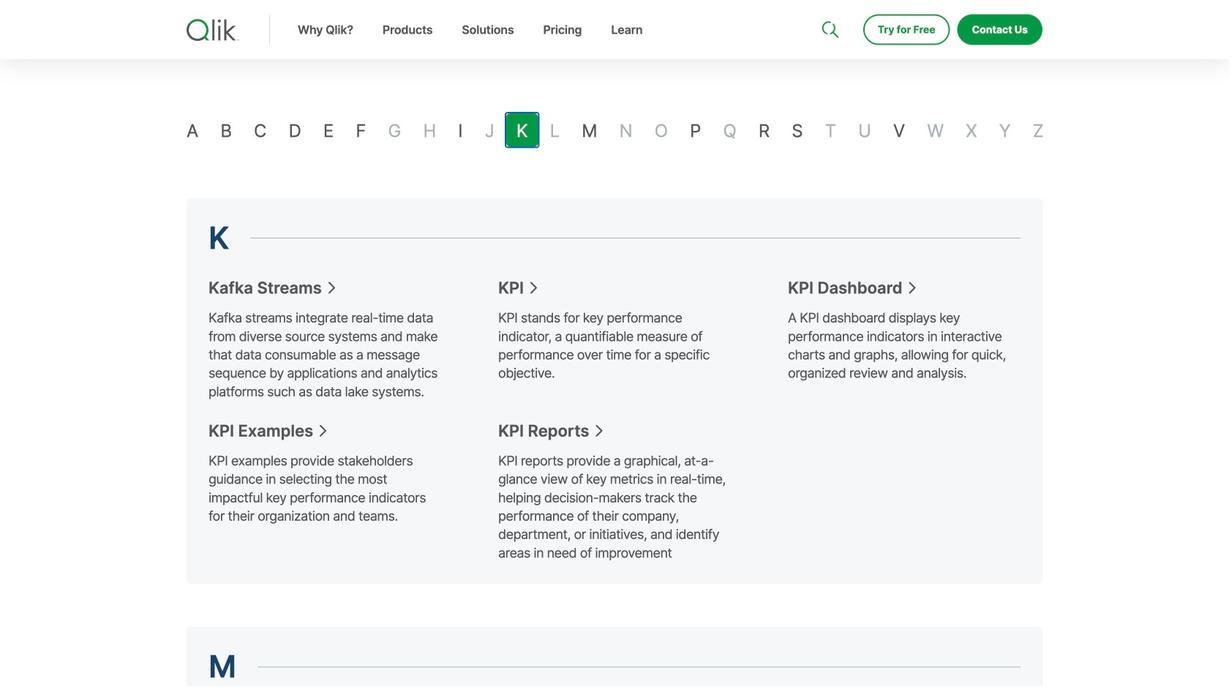 Task type: locate. For each thing, give the bounding box(es) containing it.
qlik image
[[187, 19, 239, 41]]



Task type: describe. For each thing, give the bounding box(es) containing it.
support image
[[823, 0, 835, 12]]

login image
[[996, 0, 1008, 12]]



